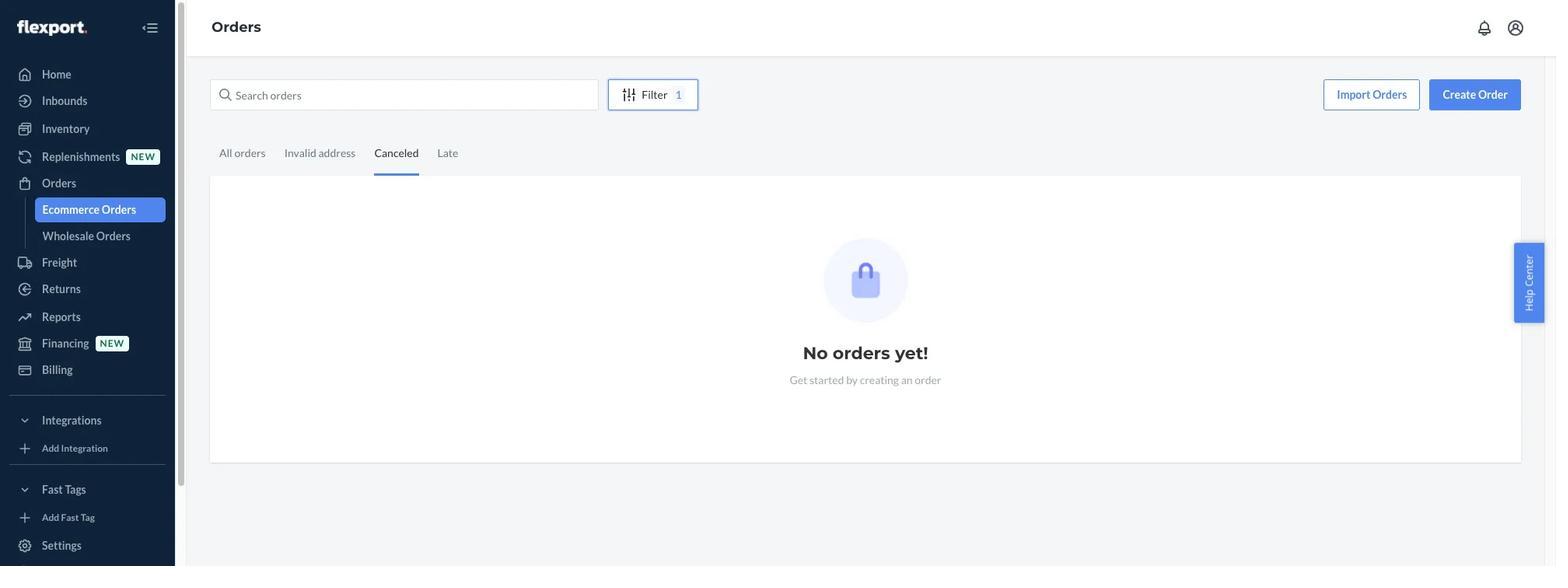 Task type: vqa. For each thing, say whether or not it's contained in the screenshot.
Help
yes



Task type: locate. For each thing, give the bounding box(es) containing it.
order
[[1479, 88, 1508, 101]]

add inside 'link'
[[42, 443, 59, 455]]

create order link
[[1430, 79, 1521, 110]]

fast left tags on the bottom of the page
[[42, 483, 63, 496]]

0 horizontal spatial orders
[[234, 146, 266, 159]]

0 horizontal spatial new
[[100, 338, 125, 350]]

new down reports link
[[100, 338, 125, 350]]

orders down ecommerce orders link
[[96, 229, 131, 243]]

close navigation image
[[141, 19, 159, 37]]

0 vertical spatial orders
[[234, 146, 266, 159]]

order
[[915, 373, 942, 387]]

import orders
[[1337, 88, 1407, 101]]

integrations
[[42, 414, 102, 427]]

orders up wholesale orders link
[[102, 203, 136, 216]]

orders right import
[[1373, 88, 1407, 101]]

fast
[[42, 483, 63, 496], [61, 512, 79, 524]]

fast tags button
[[9, 478, 166, 502]]

orders
[[212, 19, 261, 36], [1373, 88, 1407, 101], [42, 177, 76, 190], [102, 203, 136, 216], [96, 229, 131, 243]]

open notifications image
[[1476, 19, 1494, 37]]

1 vertical spatial orders
[[833, 343, 890, 364]]

add integration link
[[9, 439, 166, 458]]

returns link
[[9, 277, 166, 302]]

wholesale
[[42, 229, 94, 243]]

integrations button
[[9, 408, 166, 433]]

1 vertical spatial fast
[[61, 512, 79, 524]]

1 vertical spatial add
[[42, 512, 59, 524]]

yet!
[[895, 343, 928, 364]]

empty list image
[[823, 238, 908, 323]]

orders
[[234, 146, 266, 159], [833, 343, 890, 364]]

orders link up ecommerce orders
[[9, 171, 166, 196]]

orders for import orders
[[1373, 88, 1407, 101]]

integration
[[61, 443, 108, 455]]

invalid address
[[284, 146, 356, 159]]

orders inside wholesale orders link
[[96, 229, 131, 243]]

import orders button
[[1324, 79, 1421, 110]]

add up settings
[[42, 512, 59, 524]]

flexport logo image
[[17, 20, 87, 36]]

0 horizontal spatial orders link
[[9, 171, 166, 196]]

1 horizontal spatial new
[[131, 151, 156, 163]]

search image
[[219, 89, 232, 101]]

wholesale orders link
[[35, 224, 166, 249]]

orders up ecommerce
[[42, 177, 76, 190]]

started
[[810, 373, 844, 387]]

add left integration
[[42, 443, 59, 455]]

orders link
[[212, 19, 261, 36], [9, 171, 166, 196]]

orders inside import orders button
[[1373, 88, 1407, 101]]

freight
[[42, 256, 77, 269]]

orders up get started by creating an order
[[833, 343, 890, 364]]

an
[[901, 373, 913, 387]]

help center
[[1523, 255, 1537, 311]]

2 add from the top
[[42, 512, 59, 524]]

fast left the tag at the bottom left of page
[[61, 512, 79, 524]]

help center button
[[1515, 243, 1545, 323]]

fast tags
[[42, 483, 86, 496]]

canceled
[[374, 146, 419, 159]]

1 horizontal spatial orders
[[833, 343, 890, 364]]

orders link up search icon
[[212, 19, 261, 36]]

1 vertical spatial orders link
[[9, 171, 166, 196]]

0 vertical spatial new
[[131, 151, 156, 163]]

add fast tag
[[42, 512, 95, 524]]

all
[[219, 146, 232, 159]]

inventory
[[42, 122, 90, 135]]

orders for ecommerce orders
[[102, 203, 136, 216]]

import
[[1337, 88, 1371, 101]]

orders for all
[[234, 146, 266, 159]]

orders right all
[[234, 146, 266, 159]]

orders up search icon
[[212, 19, 261, 36]]

fast inside fast tags 'dropdown button'
[[42, 483, 63, 496]]

address
[[319, 146, 356, 159]]

get started by creating an order
[[790, 373, 942, 387]]

0 vertical spatial add
[[42, 443, 59, 455]]

filter
[[642, 88, 668, 101]]

new right replenishments
[[131, 151, 156, 163]]

1 vertical spatial new
[[100, 338, 125, 350]]

0 vertical spatial fast
[[42, 483, 63, 496]]

new for replenishments
[[131, 151, 156, 163]]

orders inside ecommerce orders link
[[102, 203, 136, 216]]

1 horizontal spatial orders link
[[212, 19, 261, 36]]

reports
[[42, 310, 81, 324]]

orders inside orders link
[[42, 177, 76, 190]]

add
[[42, 443, 59, 455], [42, 512, 59, 524]]

new
[[131, 151, 156, 163], [100, 338, 125, 350]]

1 add from the top
[[42, 443, 59, 455]]



Task type: describe. For each thing, give the bounding box(es) containing it.
new for financing
[[100, 338, 125, 350]]

returns
[[42, 282, 81, 296]]

billing
[[42, 363, 73, 376]]

Search orders text field
[[210, 79, 599, 110]]

all orders
[[219, 146, 266, 159]]

filter 1
[[642, 88, 682, 101]]

orders for wholesale orders
[[96, 229, 131, 243]]

create order
[[1443, 88, 1508, 101]]

add for add integration
[[42, 443, 59, 455]]

1
[[676, 88, 682, 101]]

creating
[[860, 373, 899, 387]]

tag
[[81, 512, 95, 524]]

add fast tag link
[[9, 509, 166, 527]]

replenishments
[[42, 150, 120, 163]]

reports link
[[9, 305, 166, 330]]

no orders yet!
[[803, 343, 928, 364]]

create
[[1443, 88, 1477, 101]]

financing
[[42, 337, 89, 350]]

settings link
[[9, 534, 166, 558]]

home link
[[9, 62, 166, 87]]

freight link
[[9, 250, 166, 275]]

add for add fast tag
[[42, 512, 59, 524]]

open account menu image
[[1507, 19, 1525, 37]]

wholesale orders
[[42, 229, 131, 243]]

get
[[790, 373, 808, 387]]

help
[[1523, 289, 1537, 311]]

add integration
[[42, 443, 108, 455]]

ecommerce orders link
[[35, 198, 166, 222]]

no
[[803, 343, 828, 364]]

ecommerce
[[42, 203, 100, 216]]

settings
[[42, 539, 82, 552]]

inbounds
[[42, 94, 87, 107]]

fast inside 'add fast tag' link
[[61, 512, 79, 524]]

0 vertical spatial orders link
[[212, 19, 261, 36]]

orders for no
[[833, 343, 890, 364]]

billing link
[[9, 358, 166, 383]]

tags
[[65, 483, 86, 496]]

inventory link
[[9, 117, 166, 142]]

inbounds link
[[9, 89, 166, 114]]

ecommerce orders
[[42, 203, 136, 216]]

center
[[1523, 255, 1537, 287]]

late
[[438, 146, 458, 159]]

home
[[42, 68, 71, 81]]

invalid
[[284, 146, 316, 159]]

by
[[846, 373, 858, 387]]



